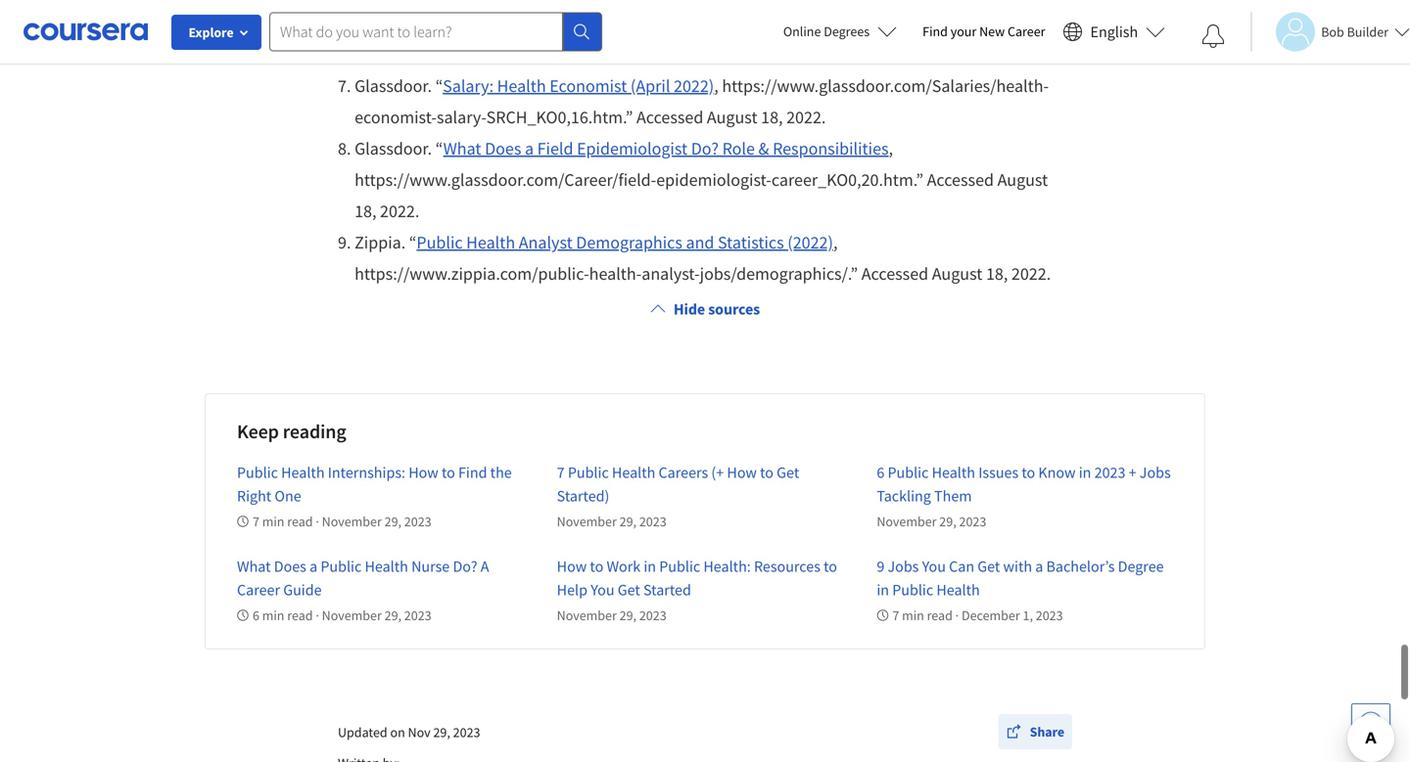 Task type: vqa. For each thing, say whether or not it's contained in the screenshot.
the bottom The The
no



Task type: locate. For each thing, give the bounding box(es) containing it.
0 vertical spatial salary-
[[815, 12, 865, 34]]

min
[[262, 513, 284, 531], [262, 607, 284, 625], [902, 607, 924, 625]]

1 horizontal spatial a
[[525, 138, 534, 160]]

to
[[442, 463, 455, 483], [760, 463, 774, 483], [1022, 463, 1035, 483], [590, 557, 604, 577], [824, 557, 837, 577]]

2023 down them
[[959, 513, 987, 531]]

you
[[922, 557, 946, 577], [591, 581, 615, 600]]

career inside what does a public health nurse do? a career guide
[[237, 581, 280, 600]]

jobs right +
[[1140, 463, 1171, 483]]

health- down the public health analyst demographics and statistics (2022) 'link'
[[589, 263, 642, 285]]

7 .
[[338, 75, 355, 97]]

. up 8 .
[[347, 75, 351, 97]]

hide sources button
[[642, 290, 768, 329]]

29, down work
[[620, 607, 637, 625]]

1 horizontal spatial find
[[923, 23, 948, 40]]

, up online degrees dropdown button
[[764, 0, 768, 3]]

· down public health internships: how to find the right one link
[[316, 513, 319, 531]]

economist
[[550, 75, 627, 97]]

. for 8
[[347, 138, 351, 160]]

2 vertical spatial in
[[877, 581, 889, 600]]

find your new career
[[923, 23, 1045, 40]]

·
[[316, 513, 319, 531], [316, 607, 319, 625], [956, 607, 959, 625]]

0 horizontal spatial how
[[409, 463, 438, 483]]

18,
[[479, 44, 501, 66], [761, 106, 783, 128], [355, 200, 377, 222], [986, 263, 1008, 285]]

9 for 9 .
[[338, 232, 347, 254]]

, inside the , https://www.glassdoor.com/salaries/health- economist-salary-srch_ko0,16.htm." accessed august 18, 2022.
[[714, 75, 719, 97]]

1 horizontal spatial 9
[[877, 557, 885, 577]]

9 down tackling
[[877, 557, 885, 577]]

0 horizontal spatial salary-
[[437, 106, 486, 128]]

guide
[[283, 581, 322, 600]]

0 horizontal spatial jobs
[[888, 557, 919, 577]]

1 horizontal spatial jobs
[[1140, 463, 1171, 483]]

a
[[525, 138, 534, 160], [310, 557, 317, 577], [1035, 557, 1043, 577]]

1 horizontal spatial do?
[[691, 138, 719, 160]]

1 vertical spatial does
[[274, 557, 306, 577]]

1 vertical spatial .
[[347, 138, 351, 160]]

6
[[877, 463, 885, 483], [253, 607, 259, 625]]

health inside what does a public health nurse do? a career guide
[[365, 557, 408, 577]]

" up economist-
[[436, 75, 443, 97]]

public
[[417, 232, 463, 254], [237, 463, 278, 483], [568, 463, 609, 483], [888, 463, 929, 483], [321, 557, 362, 577], [659, 557, 700, 577], [892, 581, 933, 600]]

you left can
[[922, 557, 946, 577]]

. down 7 .
[[347, 138, 351, 160]]

+
[[1129, 463, 1137, 483]]

zippia.
[[355, 232, 406, 254]]

bachelor's
[[1046, 557, 1115, 577]]

public inside "6 public health issues to know in 2023 + jobs tackling them november 29, 2023"
[[888, 463, 929, 483]]

a
[[481, 557, 489, 577]]

role
[[722, 138, 755, 160]]

1 list item from the top
[[338, 71, 1072, 133]]

1 vertical spatial jobs
[[888, 557, 919, 577]]

2 vertical spatial .
[[347, 232, 351, 254]]

1 vertical spatial "
[[436, 138, 443, 160]]

9 for 9 jobs you can get with a bachelor's degree in public health
[[877, 557, 885, 577]]

field
[[537, 138, 573, 160]]

7 up the 8
[[338, 75, 347, 97]]

work
[[607, 557, 641, 577]]

.
[[347, 75, 351, 97], [347, 138, 351, 160], [347, 232, 351, 254]]

" down economist-
[[436, 138, 443, 160]]

glassdoor. up economist-
[[355, 75, 432, 97]]

, up career_ko0,20.htm."
[[889, 138, 893, 160]]

0 vertical spatial glassdoor.
[[355, 75, 432, 97]]

9 inside 9 jobs you can get with a bachelor's degree in public health
[[877, 557, 885, 577]]

glassdoor. down economist-
[[355, 138, 432, 160]]

in
[[1079, 463, 1091, 483], [644, 557, 656, 577], [877, 581, 889, 600]]

to right (+
[[760, 463, 774, 483]]

0 vertical spatial 9
[[338, 232, 347, 254]]

3 . from the top
[[347, 232, 351, 254]]

read down guide on the left
[[287, 607, 313, 625]]

how inside public health internships: how to find the right one
[[409, 463, 438, 483]]

a inside what does a public health nurse do? a career guide
[[310, 557, 317, 577]]

1 vertical spatial health-
[[589, 263, 642, 285]]

7 for 7 public health careers (+ how to get started) november 29, 2023
[[557, 463, 565, 483]]

, down career_ko0,20.htm."
[[833, 232, 838, 254]]

a up guide on the left
[[310, 557, 317, 577]]

(2022)
[[788, 232, 833, 254]]

know
[[1039, 463, 1076, 483]]

salary- inside the , https://www.glassdoor.com/salaries/health- economist-salary-srch_ko0,16.htm." accessed august 18, 2022.
[[437, 106, 486, 128]]

november down started) on the left
[[557, 513, 617, 531]]

· down guide on the left
[[316, 607, 319, 625]]

1 vertical spatial salary-
[[437, 106, 486, 128]]

do?
[[691, 138, 719, 160], [453, 557, 477, 577]]

7 left december
[[893, 607, 899, 625]]

29,
[[384, 513, 402, 531], [620, 513, 637, 531], [939, 513, 957, 531], [384, 607, 402, 625], [620, 607, 637, 625], [433, 724, 450, 742]]

, https://www.glassdoor.com/salaries/health- economist-salary-srch_ko0,16.htm." accessed august 18, 2022.
[[355, 75, 1049, 128]]

what down right
[[237, 557, 271, 577]]

glassdoor. " what does a field epidemiologist do? role & responsibilities
[[355, 138, 889, 160]]

english button
[[1055, 0, 1173, 64]]

18, inside , https://www.glassdoor.com/career/field-epidemiologist-career_ko0,20.htm." accessed august 18, 2022.
[[355, 200, 377, 222]]

jobs
[[1140, 463, 1171, 483], [888, 557, 919, 577]]

2 glassdoor. from the top
[[355, 138, 432, 160]]

2023 up nurse
[[404, 513, 432, 531]]

how right (+
[[727, 463, 757, 483]]

public inside what does a public health nurse do? a career guide
[[321, 557, 362, 577]]

0 vertical spatial "
[[436, 75, 443, 97]]

do? inside what does a public health nurse do? a career guide
[[453, 557, 477, 577]]

1 vertical spatial what
[[237, 557, 271, 577]]

to right resources
[[824, 557, 837, 577]]

1 vertical spatial do?
[[453, 557, 477, 577]]

career right new
[[1008, 23, 1045, 40]]

2023 inside how to work in public health: resources to help you get started november 29, 2023
[[639, 607, 667, 625]]

do? left the a
[[453, 557, 477, 577]]

, for jobs/demographics/."
[[833, 232, 838, 254]]

help center image
[[1359, 712, 1383, 735]]

min down guide on the left
[[262, 607, 284, 625]]

can
[[949, 557, 975, 577]]

nov
[[408, 724, 431, 742]]

health- inside the , https://www.zippia.com/public-health-analyst-jobs/demographics/." accessed august 18, 2022.
[[589, 263, 642, 285]]

health down can
[[937, 581, 980, 600]]

find inside public health internships: how to find the right one
[[458, 463, 487, 483]]

min down one
[[262, 513, 284, 531]]

find
[[923, 23, 948, 40], [458, 463, 487, 483]]

right
[[237, 487, 271, 506]]

read down one
[[287, 513, 313, 531]]

new
[[979, 23, 1005, 40]]

1 . from the top
[[347, 75, 351, 97]]

health- left degrees
[[763, 12, 815, 34]]

share
[[1030, 724, 1065, 741]]

0 horizontal spatial what
[[237, 557, 271, 577]]

in down tackling
[[877, 581, 889, 600]]

9 .
[[338, 232, 355, 254]]

0 vertical spatial health-
[[763, 12, 815, 34]]

. left "zippia."
[[347, 232, 351, 254]]

salary:
[[443, 75, 494, 97]]

1 glassdoor. from the top
[[355, 75, 432, 97]]

to left work
[[590, 557, 604, 577]]

0 horizontal spatial 9
[[338, 232, 347, 254]]

glassdoor. for glassdoor. " what does a field epidemiologist do? role & responsibilities
[[355, 138, 432, 160]]

7 inside 7 public health careers (+ how to get started) november 29, 2023
[[557, 463, 565, 483]]

0 horizontal spatial in
[[644, 557, 656, 577]]

get inside 9 jobs you can get with a bachelor's degree in public health
[[978, 557, 1000, 577]]

you right help
[[591, 581, 615, 600]]

1 vertical spatial find
[[458, 463, 487, 483]]

2 horizontal spatial in
[[1079, 463, 1091, 483]]

· for you
[[956, 607, 959, 625]]

health inside public health internships: how to find the right one
[[281, 463, 325, 483]]

2 horizontal spatial how
[[727, 463, 757, 483]]

, inside , https://www.glassdoor.com/career/field-epidemiologist-career_ko0,20.htm." accessed august 18, 2022.
[[889, 138, 893, 160]]

2023 right 1,
[[1036, 607, 1063, 625]]

on
[[390, 724, 405, 742]]

https://www.glassdoor.com/salaries/health-
[[722, 75, 1049, 97]]

does up guide on the left
[[274, 557, 306, 577]]

health up them
[[932, 463, 975, 483]]

health inside "6 public health issues to know in 2023 + jobs tackling them november 29, 2023"
[[932, 463, 975, 483]]

career
[[1008, 23, 1045, 40], [237, 581, 280, 600]]

· for internships:
[[316, 513, 319, 531]]

0 vertical spatial find
[[923, 23, 948, 40]]

health left nurse
[[365, 557, 408, 577]]

2 vertical spatial get
[[618, 581, 640, 600]]

1 horizontal spatial 6
[[877, 463, 885, 483]]

epidemiologist-
[[656, 169, 772, 191]]

find left your
[[923, 23, 948, 40]]

29, up work
[[620, 513, 637, 531]]

to left know
[[1022, 463, 1035, 483]]

2023 left +
[[1095, 463, 1126, 483]]

https://www.glassdoor.com/salaries/director-
[[355, 12, 692, 34]]

what up https://www.glassdoor.com/career/field-
[[443, 138, 481, 160]]

0 vertical spatial in
[[1079, 463, 1091, 483]]

9
[[338, 232, 347, 254], [877, 557, 885, 577]]

, down , https://www.glassdoor.com/salaries/director-of-public-health-salary-srch_ko0,25.htm." accessed august 18, 2022.
[[714, 75, 719, 97]]

public up right
[[237, 463, 278, 483]]

2022. inside , https://www.glassdoor.com/salaries/director-of-public-health-salary-srch_ko0,25.htm." accessed august 18, 2022.
[[505, 44, 544, 66]]

accessed inside the , https://www.glassdoor.com/salaries/health- economist-salary-srch_ko0,16.htm." accessed august 18, 2022.
[[637, 106, 703, 128]]

0 vertical spatial what
[[443, 138, 481, 160]]

get right can
[[978, 557, 1000, 577]]

public up started
[[659, 557, 700, 577]]

2023 inside 7 public health careers (+ how to get started) november 29, 2023
[[639, 513, 667, 531]]

None search field
[[269, 12, 602, 51]]

2 horizontal spatial get
[[978, 557, 1000, 577]]

0 horizontal spatial find
[[458, 463, 487, 483]]

in right know
[[1079, 463, 1091, 483]]

august inside the , https://www.zippia.com/public-health-analyst-jobs/demographics/." accessed august 18, 2022.
[[932, 263, 983, 285]]

0 vertical spatial you
[[922, 557, 946, 577]]

,
[[764, 0, 768, 3], [714, 75, 719, 97], [889, 138, 893, 160], [833, 232, 838, 254]]

6 min read · november 29, 2023
[[253, 607, 432, 625]]

health:
[[704, 557, 751, 577]]

3 list item from the top
[[338, 227, 1072, 290]]

7 for 7 min read · november 29, 2023
[[253, 513, 259, 531]]

does up https://www.glassdoor.com/career/field-
[[485, 138, 521, 160]]

1 vertical spatial 9
[[877, 557, 885, 577]]

read for does
[[287, 607, 313, 625]]

public inside public health internships: how to find the right one
[[237, 463, 278, 483]]

august inside , https://www.glassdoor.com/career/field-epidemiologist-career_ko0,20.htm." accessed august 18, 2022.
[[998, 169, 1048, 191]]

1 horizontal spatial in
[[877, 581, 889, 600]]

2023 right nov on the left bottom
[[453, 724, 480, 742]]

november
[[322, 513, 382, 531], [557, 513, 617, 531], [877, 513, 937, 531], [322, 607, 382, 625], [557, 607, 617, 625]]

2022)
[[674, 75, 714, 97]]

jobs left can
[[888, 557, 919, 577]]

· left december
[[956, 607, 959, 625]]

health
[[497, 75, 546, 97], [466, 232, 515, 254], [281, 463, 325, 483], [612, 463, 656, 483], [932, 463, 975, 483], [365, 557, 408, 577], [937, 581, 980, 600]]

6 inside "6 public health issues to know in 2023 + jobs tackling them november 29, 2023"
[[877, 463, 885, 483]]

health left careers at the bottom
[[612, 463, 656, 483]]

1 vertical spatial career
[[237, 581, 280, 600]]

glassdoor.
[[355, 75, 432, 97], [355, 138, 432, 160]]

18, inside , https://www.glassdoor.com/salaries/director-of-public-health-salary-srch_ko0,25.htm." accessed august 18, 2022.
[[479, 44, 501, 66]]

in right work
[[644, 557, 656, 577]]

29, down them
[[939, 513, 957, 531]]

1 horizontal spatial get
[[777, 463, 799, 483]]

what does a field epidemiologist do? role & responsibilities link
[[443, 138, 889, 160]]

1 vertical spatial in
[[644, 557, 656, 577]]

find left the
[[458, 463, 487, 483]]

, inside , https://www.glassdoor.com/salaries/director-of-public-health-salary-srch_ko0,25.htm." accessed august 18, 2022.
[[764, 0, 768, 3]]

to inside "6 public health issues to know in 2023 + jobs tackling them november 29, 2023"
[[1022, 463, 1035, 483]]

2022. inside the , https://www.zippia.com/public-health-analyst-jobs/demographics/." accessed august 18, 2022.
[[1012, 263, 1051, 285]]

november inside how to work in public health: resources to help you get started november 29, 2023
[[557, 607, 617, 625]]

november down what does a public health nurse do? a career guide
[[322, 607, 382, 625]]

august inside , https://www.glassdoor.com/salaries/director-of-public-health-salary-srch_ko0,25.htm." accessed august 18, 2022.
[[425, 44, 476, 66]]

keep
[[237, 420, 279, 444]]

0 vertical spatial jobs
[[1140, 463, 1171, 483]]

1 horizontal spatial how
[[557, 557, 587, 577]]

careers
[[659, 463, 708, 483]]

6 for public
[[877, 463, 885, 483]]

in inside "6 public health issues to know in 2023 + jobs tackling them november 29, 2023"
[[1079, 463, 1091, 483]]

29, inside how to work in public health: resources to help you get started november 29, 2023
[[620, 607, 637, 625]]

list item containing 9
[[338, 227, 1072, 290]]

1 vertical spatial get
[[978, 557, 1000, 577]]

2 vertical spatial "
[[409, 232, 417, 254]]

get inside 7 public health careers (+ how to get started) november 29, 2023
[[777, 463, 799, 483]]

public inside 9 jobs you can get with a bachelor's degree in public health
[[892, 581, 933, 600]]

1 vertical spatial you
[[591, 581, 615, 600]]

, for health-
[[764, 0, 768, 3]]

2023 down started
[[639, 607, 667, 625]]

issues
[[979, 463, 1019, 483]]

public up 7 min read · december 1, 2023
[[892, 581, 933, 600]]

1 vertical spatial 6
[[253, 607, 259, 625]]

0 horizontal spatial 6
[[253, 607, 259, 625]]

get right (+
[[777, 463, 799, 483]]

0 horizontal spatial do?
[[453, 557, 477, 577]]

, https://www.zippia.com/public-health-analyst-jobs/demographics/." accessed august 18, 2022.
[[355, 232, 1051, 285]]

2023 down nurse
[[404, 607, 432, 625]]

2 list item from the top
[[338, 133, 1072, 227]]

a right with
[[1035, 557, 1043, 577]]

6 for min
[[253, 607, 259, 625]]

2 horizontal spatial a
[[1035, 557, 1043, 577]]

0 horizontal spatial a
[[310, 557, 317, 577]]

0 vertical spatial career
[[1008, 23, 1045, 40]]

public up tackling
[[888, 463, 929, 483]]

november down tackling
[[877, 513, 937, 531]]

read left december
[[927, 607, 953, 625]]

1 vertical spatial glassdoor.
[[355, 138, 432, 160]]

public up started) on the left
[[568, 463, 609, 483]]

coursera image
[[24, 16, 148, 47]]

november down public health internships: how to find the right one link
[[322, 513, 382, 531]]

accessed inside , https://www.glassdoor.com/career/field-epidemiologist-career_ko0,20.htm." accessed august 18, 2022.
[[927, 169, 994, 191]]

share button
[[999, 715, 1072, 750], [999, 715, 1072, 750]]

0 horizontal spatial career
[[237, 581, 280, 600]]

2023 down 7 public health careers (+ how to get started) link
[[639, 513, 667, 531]]

what inside what does a public health nurse do? a career guide
[[237, 557, 271, 577]]

7 up started) on the left
[[557, 463, 565, 483]]

, https://www.glassdoor.com/career/field-epidemiologist-career_ko0,20.htm." accessed august 18, 2022.
[[355, 138, 1048, 222]]

7 public health careers (+ how to get started) link
[[557, 463, 799, 506]]

hide sources
[[674, 300, 760, 319]]

2 . from the top
[[347, 138, 351, 160]]

29, inside "6 public health issues to know in 2023 + jobs tackling them november 29, 2023"
[[939, 513, 957, 531]]

public up https://www.zippia.com/public-
[[417, 232, 463, 254]]

, inside the , https://www.zippia.com/public-health-analyst-jobs/demographics/." accessed august 18, 2022.
[[833, 232, 838, 254]]

jobs inside "6 public health issues to know in 2023 + jobs tackling them november 29, 2023"
[[1140, 463, 1171, 483]]

" right "zippia."
[[409, 232, 417, 254]]

tackling
[[877, 487, 931, 506]]

1 horizontal spatial health-
[[763, 12, 815, 34]]

bob builder
[[1321, 23, 1389, 41]]

career left guide on the left
[[237, 581, 280, 600]]

0 vertical spatial does
[[485, 138, 521, 160]]

min left december
[[902, 607, 924, 625]]

, for accessed
[[889, 138, 893, 160]]

get down work
[[618, 581, 640, 600]]

with
[[1003, 557, 1032, 577]]

list item
[[338, 71, 1072, 133], [338, 133, 1072, 227], [338, 227, 1072, 290]]

health up https://www.zippia.com/public-
[[466, 232, 515, 254]]

resources
[[754, 557, 821, 577]]

read
[[287, 513, 313, 531], [287, 607, 313, 625], [927, 607, 953, 625]]

0 horizontal spatial does
[[274, 557, 306, 577]]

2022. inside the , https://www.glassdoor.com/salaries/health- economist-salary-srch_ko0,16.htm." accessed august 18, 2022.
[[787, 106, 826, 128]]

show notifications image
[[1202, 24, 1225, 48]]

a left the field on the top left of page
[[525, 138, 534, 160]]

0 vertical spatial 6
[[877, 463, 885, 483]]

9 left "zippia."
[[338, 232, 347, 254]]

0 horizontal spatial get
[[618, 581, 640, 600]]

salary- up https://www.glassdoor.com/salaries/health-
[[815, 12, 865, 34]]

0 vertical spatial .
[[347, 75, 351, 97]]

1 horizontal spatial what
[[443, 138, 481, 160]]

0 horizontal spatial you
[[591, 581, 615, 600]]

does inside what does a public health nurse do? a career guide
[[274, 557, 306, 577]]

do? up epidemiologist-
[[691, 138, 719, 160]]

how up help
[[557, 557, 587, 577]]

demographics
[[576, 232, 683, 254]]

1 horizontal spatial you
[[922, 557, 946, 577]]

does
[[485, 138, 521, 160], [274, 557, 306, 577]]

how inside 7 public health careers (+ how to get started) november 29, 2023
[[727, 463, 757, 483]]

public-
[[711, 12, 763, 34]]

0 vertical spatial get
[[777, 463, 799, 483]]

6 public health issues to know in 2023 + jobs tackling them november 29, 2023
[[877, 463, 1171, 531]]

1 horizontal spatial salary-
[[815, 12, 865, 34]]

health up one
[[281, 463, 325, 483]]

to left the
[[442, 463, 455, 483]]

7 down right
[[253, 513, 259, 531]]

public down 7 min read · november 29, 2023
[[321, 557, 362, 577]]

health inside 7 public health careers (+ how to get started) november 29, 2023
[[612, 463, 656, 483]]

2022. inside , https://www.glassdoor.com/career/field-epidemiologist-career_ko0,20.htm." accessed august 18, 2022.
[[380, 200, 419, 222]]

0 horizontal spatial health-
[[589, 263, 642, 285]]

" for public
[[409, 232, 417, 254]]

how right internships:
[[409, 463, 438, 483]]

november down help
[[557, 607, 617, 625]]

salary- down salary:
[[437, 106, 486, 128]]



Task type: describe. For each thing, give the bounding box(es) containing it.
" for salary:
[[436, 75, 443, 97]]

9 jobs you can get with a bachelor's degree in public health link
[[877, 557, 1164, 600]]

of-
[[692, 12, 711, 34]]

keep reading
[[237, 420, 346, 444]]

9 jobs you can get with a bachelor's degree in public health
[[877, 557, 1164, 600]]

&
[[758, 138, 769, 160]]

https://www.glassdoor.com/career/field-
[[355, 169, 656, 191]]

public inside how to work in public health: resources to help you get started november 29, 2023
[[659, 557, 700, 577]]

epidemiologist
[[577, 138, 688, 160]]

1 horizontal spatial does
[[485, 138, 521, 160]]

you inside 9 jobs you can get with a bachelor's degree in public health
[[922, 557, 946, 577]]

salary: health economist (april 2022) link
[[443, 75, 714, 97]]

7 min read · november 29, 2023
[[253, 513, 432, 531]]

7 for 7 .
[[338, 75, 347, 97]]

in inside how to work in public health: resources to help you get started november 29, 2023
[[644, 557, 656, 577]]

find your new career link
[[913, 20, 1055, 44]]

them
[[934, 487, 972, 506]]

, for srch_ko0,16.htm."
[[714, 75, 719, 97]]

min for does
[[262, 607, 284, 625]]

online degrees
[[783, 23, 870, 40]]

to inside 7 public health careers (+ how to get started) november 29, 2023
[[760, 463, 774, 483]]

(+
[[711, 463, 724, 483]]

What do you want to learn? text field
[[269, 12, 563, 51]]

to inside public health internships: how to find the right one
[[442, 463, 455, 483]]

1,
[[1023, 607, 1033, 625]]

one
[[275, 487, 301, 506]]

8 .
[[338, 138, 355, 160]]

min for health
[[262, 513, 284, 531]]

statistics
[[718, 232, 784, 254]]

and
[[686, 232, 714, 254]]

srch_ko0,25.htm."
[[865, 12, 1011, 34]]

accessed inside , https://www.glassdoor.com/salaries/director-of-public-health-salary-srch_ko0,25.htm." accessed august 18, 2022.
[[355, 44, 422, 66]]

glassdoor. for glassdoor. " salary: health economist (april 2022)
[[355, 75, 432, 97]]

7 for 7 min read · december 1, 2023
[[893, 607, 899, 625]]

7 public health careers (+ how to get started) november 29, 2023
[[557, 463, 799, 531]]

online
[[783, 23, 821, 40]]

read for health
[[287, 513, 313, 531]]

8
[[338, 138, 347, 160]]

sources
[[708, 300, 760, 319]]

health inside 9 jobs you can get with a bachelor's degree in public health
[[937, 581, 980, 600]]

help
[[557, 581, 588, 600]]

analyst-
[[642, 263, 700, 285]]

. for 7
[[347, 75, 351, 97]]

get inside how to work in public health: resources to help you get started november 29, 2023
[[618, 581, 640, 600]]

what does a public health nurse do? a career guide
[[237, 557, 489, 600]]

(april
[[631, 75, 670, 97]]

started)
[[557, 487, 610, 506]]

salary- inside , https://www.glassdoor.com/salaries/director-of-public-health-salary-srch_ko0,25.htm." accessed august 18, 2022.
[[815, 12, 865, 34]]

min for jobs
[[902, 607, 924, 625]]

started
[[643, 581, 691, 600]]

public health internships: how to find the right one link
[[237, 463, 512, 506]]

english
[[1091, 22, 1138, 42]]

" for what
[[436, 138, 443, 160]]

health up srch_ko0,16.htm."
[[497, 75, 546, 97]]

a inside 9 jobs you can get with a bachelor's degree in public health
[[1035, 557, 1043, 577]]

bob builder button
[[1251, 12, 1410, 51]]

list item containing 8
[[338, 133, 1072, 227]]

6 public health issues to know in 2023 + jobs tackling them link
[[877, 463, 1171, 506]]

list item containing 7
[[338, 71, 1072, 133]]

explore
[[189, 24, 234, 41]]

. for 9
[[347, 232, 351, 254]]

health- inside , https://www.glassdoor.com/salaries/director-of-public-health-salary-srch_ko0,25.htm." accessed august 18, 2022.
[[763, 12, 815, 34]]

accessed inside the , https://www.zippia.com/public-health-analyst-jobs/demographics/." accessed august 18, 2022.
[[862, 263, 929, 285]]

what does a public health nurse do? a career guide link
[[237, 557, 489, 600]]

hide
[[674, 300, 705, 319]]

updated
[[338, 724, 388, 742]]

economist-
[[355, 106, 437, 128]]

in inside 9 jobs you can get with a bachelor's degree in public health
[[877, 581, 889, 600]]

how inside how to work in public health: resources to help you get started november 29, 2023
[[557, 557, 587, 577]]

degrees
[[824, 23, 870, 40]]

public health internships: how to find the right one
[[237, 463, 512, 506]]

career_ko0,20.htm."
[[772, 169, 924, 191]]

glassdoor. " salary: health economist (april 2022)
[[355, 75, 714, 97]]

18, inside the , https://www.zippia.com/public-health-analyst-jobs/demographics/." accessed august 18, 2022.
[[986, 263, 1008, 285]]

november inside "6 public health issues to know in 2023 + jobs tackling them november 29, 2023"
[[877, 513, 937, 531]]

zippia. " public health analyst demographics and statistics (2022)
[[355, 232, 833, 254]]

nurse
[[411, 557, 450, 577]]

public inside 7 public health careers (+ how to get started) november 29, 2023
[[568, 463, 609, 483]]

you inside how to work in public health: resources to help you get started november 29, 2023
[[591, 581, 615, 600]]

bob
[[1321, 23, 1344, 41]]

18, inside the , https://www.glassdoor.com/salaries/health- economist-salary-srch_ko0,16.htm." accessed august 18, 2022.
[[761, 106, 783, 128]]

jobs/demographics/."
[[700, 263, 858, 285]]

august inside the , https://www.glassdoor.com/salaries/health- economist-salary-srch_ko0,16.htm." accessed august 18, 2022.
[[707, 106, 758, 128]]

0 vertical spatial do?
[[691, 138, 719, 160]]

the
[[490, 463, 512, 483]]

https://www.zippia.com/public-
[[355, 263, 589, 285]]

degree
[[1118, 557, 1164, 577]]

jobs inside 9 jobs you can get with a bachelor's degree in public health
[[888, 557, 919, 577]]

november inside 7 public health careers (+ how to get started) november 29, 2023
[[557, 513, 617, 531]]

analyst
[[519, 232, 573, 254]]

online degrees button
[[768, 10, 913, 53]]

explore button
[[171, 15, 261, 50]]

reading
[[283, 420, 346, 444]]

srch_ko0,16.htm."
[[486, 106, 633, 128]]

29, down public health internships: how to find the right one
[[384, 513, 402, 531]]

how to work in public health: resources to help you get started november 29, 2023
[[557, 557, 837, 625]]

how to work in public health: resources to help you get started link
[[557, 557, 837, 600]]

your
[[951, 23, 977, 40]]

7 min read · december 1, 2023
[[893, 607, 1063, 625]]

responsibilities
[[773, 138, 889, 160]]

public health analyst demographics and statistics (2022) link
[[417, 232, 833, 254]]

29, right nov on the left bottom
[[433, 724, 450, 742]]

29, down what does a public health nurse do? a career guide link
[[384, 607, 402, 625]]

read for jobs
[[927, 607, 953, 625]]

29, inside 7 public health careers (+ how to get started) november 29, 2023
[[620, 513, 637, 531]]

1 horizontal spatial career
[[1008, 23, 1045, 40]]

· for a
[[316, 607, 319, 625]]

builder
[[1347, 23, 1389, 41]]

updated on nov 29, 2023
[[338, 724, 480, 742]]

internships:
[[328, 463, 405, 483]]



